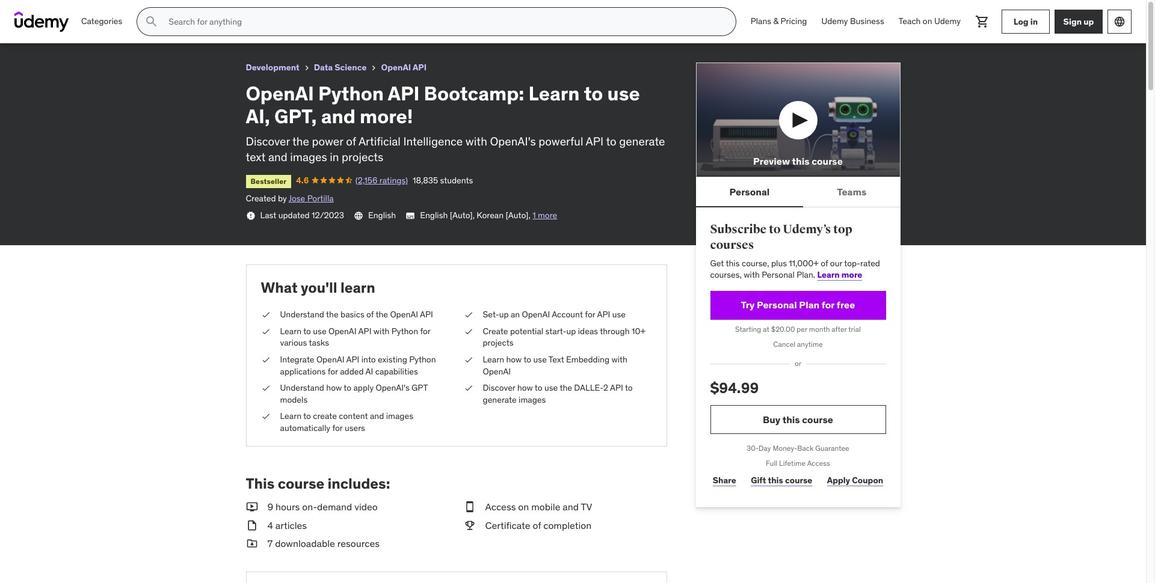 Task type: describe. For each thing, give the bounding box(es) containing it.
1 udemy from the left
[[822, 16, 848, 27]]

buy this course button
[[711, 406, 886, 435]]

understand for understand how to apply openai's gpt models
[[280, 383, 324, 394]]

images inside learn to create content and images automatically for users
[[386, 411, 413, 422]]

with inside get this course, plus 11,000+ of our top-rated courses, with personal plan.
[[744, 270, 760, 281]]

openai api link
[[381, 60, 427, 75]]

for left free
[[822, 299, 835, 311]]

data
[[314, 62, 333, 73]]

at
[[763, 325, 770, 334]]

and up power
[[321, 104, 356, 129]]

sign up
[[1064, 16, 1094, 27]]

tab list containing personal
[[696, 178, 901, 208]]

9
[[268, 502, 273, 514]]

course language image
[[354, 211, 363, 221]]

1 horizontal spatial 4.6
[[296, 175, 309, 186]]

understand the basics of the openai api
[[280, 309, 433, 320]]

cancel
[[774, 340, 796, 349]]

get
[[711, 258, 724, 269]]

xsmall image for understand the basics of the openai api
[[261, 309, 271, 321]]

rated
[[861, 258, 881, 269]]

the left basics
[[326, 309, 339, 320]]

back
[[798, 444, 814, 453]]

in inside log in link
[[1031, 16, 1038, 27]]

xsmall image for learn to create content and images automatically for users
[[261, 411, 271, 423]]

0 vertical spatial 4.6
[[60, 21, 73, 32]]

7
[[268, 538, 273, 550]]

course up on-
[[278, 475, 325, 494]]

learn for learn to use openai api with python for various tasks
[[280, 326, 302, 337]]

by
[[278, 193, 287, 204]]

small image for 9
[[246, 501, 258, 514]]

submit search image
[[145, 14, 159, 29]]

certificate
[[485, 520, 531, 532]]

the right basics
[[376, 309, 388, 320]]

ai, for openai python api bootcamp: learn to use ai, gpt, and more! discover the power of artificial intelligence with openai's powerful api to generate text and images in projects
[[246, 104, 270, 129]]

openai inside the learn to use openai api with python for various tasks
[[329, 326, 357, 337]]

automatically
[[280, 423, 330, 434]]

courses
[[711, 238, 754, 253]]

learn inside openai python api bootcamp: learn to use ai, gpt, and more! discover the power of artificial intelligence with openai's powerful api to generate text and images in projects
[[529, 81, 580, 106]]

learn for learn to create content and images automatically for users
[[280, 411, 302, 422]]

[auto], korean
[[450, 210, 504, 221]]

personal inside get this course, plus 11,000+ of our top-rated courses, with personal plan.
[[762, 270, 795, 281]]

this
[[246, 475, 275, 494]]

api inside integrate openai api into existing python applications for added ai capabilities
[[346, 354, 360, 365]]

video
[[355, 502, 378, 514]]

day
[[759, 444, 771, 453]]

how for understand
[[326, 383, 342, 394]]

lifetime
[[779, 459, 806, 468]]

course,
[[742, 258, 770, 269]]

0 horizontal spatial access
[[485, 502, 516, 514]]

learn more link
[[818, 270, 863, 281]]

1 horizontal spatial 18,835
[[413, 175, 438, 186]]

learn how to use text embedding with openai
[[483, 354, 628, 377]]

personal inside button
[[730, 186, 770, 198]]

various
[[280, 338, 307, 349]]

data science
[[314, 62, 367, 73]]

bootcamp: for openai python api bootcamp: learn to use ai, gpt, and more!
[[99, 5, 149, 17]]

$94.99
[[711, 379, 759, 398]]

articles
[[275, 520, 307, 532]]

openai inside openai api link
[[381, 62, 411, 73]]

0 horizontal spatial 18,835
[[144, 21, 170, 32]]

try personal plan for free
[[741, 299, 856, 311]]

for for learn to use openai api with python for various tasks
[[420, 326, 431, 337]]

small image for access
[[464, 501, 476, 514]]

this for gift
[[768, 476, 784, 486]]

access inside 30-day money-back guarantee full lifetime access
[[808, 459, 831, 468]]

1 horizontal spatial (2,156 ratings)
[[356, 175, 408, 186]]

learn for learn more
[[818, 270, 840, 281]]

english [auto], korean [auto] , 1 more
[[420, 210, 557, 221]]

create
[[313, 411, 337, 422]]

30-day money-back guarantee full lifetime access
[[747, 444, 850, 468]]

python inside the learn to use openai api with python for various tasks
[[392, 326, 418, 337]]

xsmall image for discover how to use the dalle-2 api to generate images
[[464, 383, 473, 395]]

on for teach
[[923, 16, 933, 27]]

plus
[[772, 258, 787, 269]]

through
[[600, 326, 630, 337]]

anytime
[[798, 340, 823, 349]]

downloadable
[[275, 538, 335, 550]]

full
[[766, 459, 778, 468]]

apply coupon
[[827, 476, 884, 486]]

share
[[713, 476, 736, 486]]

models
[[280, 395, 308, 405]]

subscribe to udemy's top courses
[[711, 222, 853, 253]]

top-
[[845, 258, 861, 269]]

of right basics
[[367, 309, 374, 320]]

12/2023
[[312, 210, 344, 221]]

plan
[[799, 299, 820, 311]]

learn to create content and images automatically for users
[[280, 411, 413, 434]]

on for access
[[518, 502, 529, 514]]

artificial
[[359, 134, 401, 148]]

log in link
[[1002, 10, 1050, 34]]

guarantee
[[816, 444, 850, 453]]

this for preview
[[792, 155, 810, 167]]

openai's inside the understand how to apply openai's gpt models
[[376, 383, 410, 394]]

course down lifetime
[[785, 476, 813, 486]]

ideas
[[578, 326, 598, 337]]

free
[[837, 299, 856, 311]]

bootcamp: for openai python api bootcamp: learn to use ai, gpt, and more! discover the power of artificial intelligence with openai's powerful api to generate text and images in projects
[[424, 81, 524, 106]]

images inside discover how to use the dalle-2 api to generate images
[[519, 395, 546, 405]]

capabilities
[[375, 366, 418, 377]]

and up development
[[246, 5, 264, 17]]

how for discover
[[518, 383, 533, 394]]

plan.
[[797, 270, 816, 281]]

to inside subscribe to udemy's top courses
[[769, 222, 781, 237]]

xsmall image for create potential start-up ideas through 10+ projects
[[464, 326, 473, 338]]

0 vertical spatial xsmall image
[[369, 63, 379, 73]]

powerful
[[539, 134, 583, 148]]

small image for 4
[[246, 519, 258, 533]]

teach on udemy
[[899, 16, 961, 27]]

openai api
[[381, 62, 427, 73]]

images inside openai python api bootcamp: learn to use ai, gpt, and more! discover the power of artificial intelligence with openai's powerful api to generate text and images in projects
[[290, 150, 327, 164]]

projects inside openai python api bootcamp: learn to use ai, gpt, and more! discover the power of artificial intelligence with openai's powerful api to generate text and images in projects
[[342, 150, 384, 164]]

courses,
[[711, 270, 742, 281]]

0 horizontal spatial more
[[538, 210, 557, 221]]

learn more
[[818, 270, 863, 281]]

xsmall image for python
[[261, 326, 271, 338]]

1 horizontal spatial more
[[842, 270, 863, 281]]

to inside learn how to use text embedding with openai
[[524, 354, 532, 365]]

basics
[[341, 309, 365, 320]]

use inside learn how to use text embedding with openai
[[534, 354, 547, 365]]

personal button
[[696, 178, 804, 207]]

learn for learn how to use text embedding with openai
[[483, 354, 504, 365]]

&
[[774, 16, 779, 27]]

preview this course
[[754, 155, 843, 167]]

users
[[345, 423, 365, 434]]

the inside discover how to use the dalle-2 api to generate images
[[560, 383, 572, 394]]

teach on udemy link
[[892, 7, 968, 36]]

trial
[[849, 325, 861, 334]]

0 vertical spatial (2,156 ratings)
[[87, 21, 139, 32]]

coupon
[[852, 476, 884, 486]]

certificate of completion
[[485, 520, 592, 532]]

set-
[[483, 309, 499, 320]]

for for integrate openai api into existing python applications for added ai capabilities
[[328, 366, 338, 377]]

categories
[[81, 16, 122, 27]]

last updated 12/2023
[[260, 210, 344, 221]]

and inside learn to create content and images automatically for users
[[370, 411, 384, 422]]

this course includes:
[[246, 475, 390, 494]]

use inside discover how to use the dalle-2 api to generate images
[[545, 383, 558, 394]]

course inside $94.99 buy this course
[[802, 414, 834, 426]]

includes:
[[328, 475, 390, 494]]

use inside openai python api bootcamp: learn to use ai, gpt, and more! discover the power of artificial intelligence with openai's powerful api to generate text and images in projects
[[608, 81, 640, 106]]

tasks
[[309, 338, 329, 349]]

udemy business link
[[815, 7, 892, 36]]

last
[[260, 210, 276, 221]]

openai inside learn how to use text embedding with openai
[[483, 366, 511, 377]]

development
[[246, 62, 300, 73]]

portilla
[[307, 193, 334, 204]]

more! for openai python api bootcamp: learn to use ai, gpt, and more! discover the power of artificial intelligence with openai's powerful api to generate text and images in projects
[[360, 104, 413, 129]]



Task type: vqa. For each thing, say whether or not it's contained in the screenshot.
Introduction to Finance, Accounting, Modeling and Valuation's $24.99
no



Task type: locate. For each thing, give the bounding box(es) containing it.
1 horizontal spatial gpt,
[[274, 104, 317, 129]]

and left "tv"
[[563, 502, 579, 514]]

2 udemy from the left
[[935, 16, 961, 27]]

18,835
[[144, 21, 170, 32], [413, 175, 438, 186]]

gpt
[[412, 383, 428, 394]]

teach
[[899, 16, 921, 27]]

0 horizontal spatial english
[[368, 210, 396, 221]]

2 vertical spatial xsmall image
[[261, 383, 271, 395]]

access on mobile and tv
[[485, 502, 592, 514]]

the inside openai python api bootcamp: learn to use ai, gpt, and more! discover the power of artificial intelligence with openai's powerful api to generate text and images in projects
[[293, 134, 309, 148]]

with down through at the right bottom
[[612, 354, 628, 365]]

more!
[[266, 5, 292, 17], [360, 104, 413, 129]]

4.6 left categories "dropdown button"
[[60, 21, 73, 32]]

personal
[[730, 186, 770, 198], [762, 270, 795, 281], [757, 299, 797, 311]]

intelligence
[[404, 134, 463, 148]]

understand
[[280, 309, 324, 320], [280, 383, 324, 394]]

18,835 students down intelligence
[[413, 175, 473, 186]]

an
[[511, 309, 520, 320]]

openai's inside openai python api bootcamp: learn to use ai, gpt, and more! discover the power of artificial intelligence with openai's powerful api to generate text and images in projects
[[490, 134, 536, 148]]

0 vertical spatial 18,835 students
[[144, 21, 205, 32]]

to inside the understand how to apply openai's gpt models
[[344, 383, 352, 394]]

learn inside the learn to use openai api with python for various tasks
[[280, 326, 302, 337]]

up inside create potential start-up ideas through 10+ projects
[[567, 326, 576, 337]]

small image for 7
[[246, 538, 258, 551]]

for down create at the left bottom of page
[[332, 423, 343, 434]]

1 horizontal spatial bestseller
[[251, 177, 287, 186]]

0 vertical spatial projects
[[342, 150, 384, 164]]

apply
[[827, 476, 851, 486]]

bootcamp: inside openai python api bootcamp: learn to use ai, gpt, and more! discover the power of artificial intelligence with openai's powerful api to generate text and images in projects
[[424, 81, 524, 106]]

18,835 down openai python api bootcamp: learn to use ai, gpt, and more!
[[144, 21, 170, 32]]

0 vertical spatial generate
[[619, 134, 665, 148]]

xsmall image
[[302, 63, 312, 73], [246, 211, 255, 221], [261, 309, 271, 321], [464, 309, 473, 321], [464, 326, 473, 338], [261, 354, 271, 366], [464, 354, 473, 366], [464, 383, 473, 395], [261, 411, 271, 423]]

understand how to apply openai's gpt models
[[280, 383, 428, 405]]

ai
[[366, 366, 373, 377]]

learn inside learn how to use text embedding with openai
[[483, 354, 504, 365]]

with right intelligence
[[466, 134, 487, 148]]

personal up $20.00
[[757, 299, 797, 311]]

with inside openai python api bootcamp: learn to use ai, gpt, and more! discover the power of artificial intelligence with openai's powerful api to generate text and images in projects
[[466, 134, 487, 148]]

generate
[[619, 134, 665, 148], [483, 395, 517, 405]]

10+
[[632, 326, 646, 337]]

bestseller
[[14, 23, 50, 32], [251, 177, 287, 186]]

openai's
[[490, 134, 536, 148], [376, 383, 410, 394]]

english right closed captions icon
[[420, 210, 448, 221]]

2 vertical spatial up
[[567, 326, 576, 337]]

on inside the teach on udemy link
[[923, 16, 933, 27]]

with down course,
[[744, 270, 760, 281]]

2 horizontal spatial up
[[1084, 16, 1094, 27]]

0 vertical spatial ratings)
[[111, 21, 139, 32]]

1 vertical spatial ratings)
[[380, 175, 408, 186]]

2 understand from the top
[[280, 383, 324, 394]]

openai's down capabilities
[[376, 383, 410, 394]]

discover inside openai python api bootcamp: learn to use ai, gpt, and more! discover the power of artificial intelligence with openai's powerful api to generate text and images in projects
[[246, 134, 290, 148]]

up left an
[[499, 309, 509, 320]]

up for set-
[[499, 309, 509, 320]]

gpt, for openai python api bootcamp: learn to use ai, gpt, and more! discover the power of artificial intelligence with openai's powerful api to generate text and images in projects
[[274, 104, 317, 129]]

gift this course
[[751, 476, 813, 486]]

ratings) left submit search icon
[[111, 21, 139, 32]]

understand inside the understand how to apply openai's gpt models
[[280, 383, 324, 394]]

how inside discover how to use the dalle-2 api to generate images
[[518, 383, 533, 394]]

1 vertical spatial discover
[[483, 383, 516, 394]]

1 vertical spatial 4.6
[[296, 175, 309, 186]]

(2,156 up course language icon
[[356, 175, 378, 186]]

and right text
[[268, 150, 287, 164]]

what
[[261, 279, 298, 298]]

python down science
[[318, 81, 384, 106]]

this inside get this course, plus 11,000+ of our top-rated courses, with personal plan.
[[726, 258, 740, 269]]

generate inside openai python api bootcamp: learn to use ai, gpt, and more! discover the power of artificial intelligence with openai's powerful api to generate text and images in projects
[[619, 134, 665, 148]]

of left our
[[821, 258, 828, 269]]

start-
[[546, 326, 567, 337]]

business
[[850, 16, 885, 27]]

11,000+
[[789, 258, 819, 269]]

for for learn to create content and images automatically for users
[[332, 423, 343, 434]]

0 vertical spatial bootcamp:
[[99, 5, 149, 17]]

up for sign
[[1084, 16, 1094, 27]]

1 more button
[[533, 210, 557, 222]]

0 vertical spatial more!
[[266, 5, 292, 17]]

how down the 'added'
[[326, 383, 342, 394]]

openai's left powerful on the top
[[490, 134, 536, 148]]

ai, for openai python api bootcamp: learn to use ai, gpt, and more!
[[209, 5, 221, 17]]

api inside the learn to use openai api with python for various tasks
[[358, 326, 372, 337]]

more! up development
[[266, 5, 292, 17]]

python inside openai python api bootcamp: learn to use ai, gpt, and more! discover the power of artificial intelligence with openai's powerful api to generate text and images in projects
[[318, 81, 384, 106]]

1 vertical spatial generate
[[483, 395, 517, 405]]

0 vertical spatial understand
[[280, 309, 324, 320]]

dalle-
[[574, 383, 604, 394]]

more right 1
[[538, 210, 557, 221]]

1 horizontal spatial students
[[440, 175, 473, 186]]

0 vertical spatial on
[[923, 16, 933, 27]]

1 horizontal spatial discover
[[483, 383, 516, 394]]

Search for anything text field
[[166, 11, 721, 32]]

in down power
[[330, 150, 339, 164]]

udemy image
[[14, 11, 69, 32]]

more! inside openai python api bootcamp: learn to use ai, gpt, and more! discover the power of artificial intelligence with openai's powerful api to generate text and images in projects
[[360, 104, 413, 129]]

course inside button
[[812, 155, 843, 167]]

1 vertical spatial bestseller
[[251, 177, 287, 186]]

2 english from the left
[[420, 210, 448, 221]]

more! up artificial
[[360, 104, 413, 129]]

log in
[[1014, 16, 1038, 27]]

openai python api bootcamp: learn to use ai, gpt, and more! discover the power of artificial intelligence with openai's powerful api to generate text and images in projects
[[246, 81, 665, 164]]

0 vertical spatial images
[[290, 150, 327, 164]]

the
[[293, 134, 309, 148], [326, 309, 339, 320], [376, 309, 388, 320], [560, 383, 572, 394]]

xsmall image for set-up an openai account for api use
[[464, 309, 473, 321]]

tv
[[581, 502, 592, 514]]

api
[[81, 5, 97, 17], [413, 62, 427, 73], [388, 81, 420, 106], [586, 134, 604, 148], [420, 309, 433, 320], [597, 309, 610, 320], [358, 326, 372, 337], [346, 354, 360, 365], [610, 383, 623, 394]]

discover how to use the dalle-2 api to generate images
[[483, 383, 633, 405]]

0 horizontal spatial on
[[518, 502, 529, 514]]

1
[[533, 210, 536, 221]]

in inside openai python api bootcamp: learn to use ai, gpt, and more! discover the power of artificial intelligence with openai's powerful api to generate text and images in projects
[[330, 150, 339, 164]]

discover down create
[[483, 383, 516, 394]]

0 horizontal spatial projects
[[342, 150, 384, 164]]

on-
[[302, 502, 317, 514]]

this right "gift"
[[768, 476, 784, 486]]

account
[[552, 309, 583, 320]]

for left the 'added'
[[328, 366, 338, 377]]

created
[[246, 193, 276, 204]]

up right sign
[[1084, 16, 1094, 27]]

1 horizontal spatial images
[[386, 411, 413, 422]]

18,835 students down openai python api bootcamp: learn to use ai, gpt, and more!
[[144, 21, 205, 32]]

1 vertical spatial openai's
[[376, 383, 410, 394]]

shopping cart with 0 items image
[[976, 14, 990, 29]]

0 vertical spatial more
[[538, 210, 557, 221]]

our
[[830, 258, 843, 269]]

$94.99 buy this course
[[711, 379, 834, 426]]

0 vertical spatial discover
[[246, 134, 290, 148]]

1 horizontal spatial bootcamp:
[[424, 81, 524, 106]]

pricing
[[781, 16, 807, 27]]

2 horizontal spatial images
[[519, 395, 546, 405]]

of right power
[[346, 134, 356, 148]]

how down potential
[[506, 354, 522, 365]]

xsmall image for integrate openai api into existing python applications for added ai capabilities
[[261, 354, 271, 366]]

(2,156 ratings) left submit search icon
[[87, 21, 139, 32]]

this right the buy
[[783, 414, 800, 426]]

0 horizontal spatial bootcamp:
[[99, 5, 149, 17]]

xsmall image right science
[[369, 63, 379, 73]]

generate inside discover how to use the dalle-2 api to generate images
[[483, 395, 517, 405]]

0 horizontal spatial (2,156
[[87, 21, 109, 32]]

personal down plus
[[762, 270, 795, 281]]

1 horizontal spatial openai's
[[490, 134, 536, 148]]

learn inside learn to create content and images automatically for users
[[280, 411, 302, 422]]

1 vertical spatial gpt,
[[274, 104, 317, 129]]

integrate
[[280, 354, 314, 365]]

1 vertical spatial students
[[440, 175, 473, 186]]

0 horizontal spatial openai's
[[376, 383, 410, 394]]

choose a language image
[[1114, 16, 1126, 28]]

on right teach
[[923, 16, 933, 27]]

0 horizontal spatial discover
[[246, 134, 290, 148]]

1 horizontal spatial generate
[[619, 134, 665, 148]]

small image up small image
[[464, 501, 476, 514]]

1 horizontal spatial up
[[567, 326, 576, 337]]

0 vertical spatial gpt,
[[223, 5, 244, 17]]

understand for understand the basics of the openai api
[[280, 309, 324, 320]]

how for learn
[[506, 354, 522, 365]]

with inside learn how to use text embedding with openai
[[612, 354, 628, 365]]

1 understand from the top
[[280, 309, 324, 320]]

for up gpt
[[420, 326, 431, 337]]

demand
[[317, 502, 352, 514]]

,
[[529, 210, 531, 221]]

month
[[809, 325, 830, 334]]

4 articles
[[268, 520, 307, 532]]

4
[[268, 520, 273, 532]]

0 vertical spatial bestseller
[[14, 23, 50, 32]]

how inside the understand how to apply openai's gpt models
[[326, 383, 342, 394]]

course up teams
[[812, 155, 843, 167]]

openai inside integrate openai api into existing python applications for added ai capabilities
[[317, 354, 345, 365]]

images down gpt
[[386, 411, 413, 422]]

in right log
[[1031, 16, 1038, 27]]

0 horizontal spatial udemy
[[822, 16, 848, 27]]

1 vertical spatial 18,835
[[413, 175, 438, 186]]

1 vertical spatial images
[[519, 395, 546, 405]]

1 horizontal spatial (2,156
[[356, 175, 378, 186]]

discover up text
[[246, 134, 290, 148]]

how down learn how to use text embedding with openai
[[518, 383, 533, 394]]

log
[[1014, 16, 1029, 27]]

up
[[1084, 16, 1094, 27], [499, 309, 509, 320], [567, 326, 576, 337]]

xsmall image left various
[[261, 326, 271, 338]]

up inside sign up link
[[1084, 16, 1094, 27]]

1 horizontal spatial projects
[[483, 338, 514, 349]]

how inside learn how to use text embedding with openai
[[506, 354, 522, 365]]

ai,
[[209, 5, 221, 17], [246, 104, 270, 129]]

understand up various
[[280, 309, 324, 320]]

1 horizontal spatial ai,
[[246, 104, 270, 129]]

small image left "9"
[[246, 501, 258, 514]]

1 horizontal spatial english
[[420, 210, 448, 221]]

on
[[923, 16, 933, 27], [518, 502, 529, 514]]

for inside the learn to use openai api with python for various tasks
[[420, 326, 431, 337]]

personal down the preview at the top
[[730, 186, 770, 198]]

xsmall image for models
[[261, 383, 271, 395]]

up left ideas at the bottom right of the page
[[567, 326, 576, 337]]

to inside the learn to use openai api with python for various tasks
[[303, 326, 311, 337]]

0 horizontal spatial images
[[290, 150, 327, 164]]

hours
[[276, 502, 300, 514]]

(2,156 ratings) down artificial
[[356, 175, 408, 186]]

1 vertical spatial access
[[485, 502, 516, 514]]

1 vertical spatial ai,
[[246, 104, 270, 129]]

this
[[792, 155, 810, 167], [726, 258, 740, 269], [783, 414, 800, 426], [768, 476, 784, 486]]

small image left 7
[[246, 538, 258, 551]]

ratings) up closed captions icon
[[380, 175, 408, 186]]

to inside learn to create content and images automatically for users
[[303, 411, 311, 422]]

udemy left the shopping cart with 0 items image at the top right of the page
[[935, 16, 961, 27]]

python left categories
[[46, 5, 79, 17]]

0 vertical spatial up
[[1084, 16, 1094, 27]]

1 vertical spatial more
[[842, 270, 863, 281]]

content
[[339, 411, 368, 422]]

this inside button
[[792, 155, 810, 167]]

english for english
[[368, 210, 396, 221]]

(2,156 ratings)
[[87, 21, 139, 32], [356, 175, 408, 186]]

money-
[[773, 444, 798, 453]]

xsmall image for last updated 12/2023
[[246, 211, 255, 221]]

of down access on mobile and tv on the bottom of page
[[533, 520, 541, 532]]

small image
[[464, 519, 476, 533]]

1 vertical spatial in
[[330, 150, 339, 164]]

python up existing
[[392, 326, 418, 337]]

this inside $94.99 buy this course
[[783, 414, 800, 426]]

xsmall image left models
[[261, 383, 271, 395]]

xsmall image for learn how to use text embedding with openai
[[464, 354, 473, 366]]

1 vertical spatial more!
[[360, 104, 413, 129]]

udemy's
[[783, 222, 831, 237]]

with inside the learn to use openai api with python for various tasks
[[374, 326, 390, 337]]

with
[[466, 134, 487, 148], [744, 270, 760, 281], [374, 326, 390, 337], [612, 354, 628, 365]]

text
[[549, 354, 564, 365]]

or
[[795, 360, 802, 369]]

you'll
[[301, 279, 337, 298]]

30-
[[747, 444, 759, 453]]

projects down artificial
[[342, 150, 384, 164]]

understand up models
[[280, 383, 324, 394]]

1 horizontal spatial udemy
[[935, 16, 961, 27]]

1 horizontal spatial in
[[1031, 16, 1038, 27]]

0 vertical spatial ai,
[[209, 5, 221, 17]]

english right course language icon
[[368, 210, 396, 221]]

use inside the learn to use openai api with python for various tasks
[[313, 326, 327, 337]]

more down top-
[[842, 270, 863, 281]]

18,835 up closed captions icon
[[413, 175, 438, 186]]

1 horizontal spatial access
[[808, 459, 831, 468]]

for inside integrate openai api into existing python applications for added ai capabilities
[[328, 366, 338, 377]]

mobile
[[532, 502, 561, 514]]

0 vertical spatial (2,156
[[87, 21, 109, 32]]

0 horizontal spatial bestseller
[[14, 23, 50, 32]]

discover inside discover how to use the dalle-2 api to generate images
[[483, 383, 516, 394]]

python up capabilities
[[409, 354, 436, 365]]

this right the preview at the top
[[792, 155, 810, 167]]

1 horizontal spatial 18,835 students
[[413, 175, 473, 186]]

0 vertical spatial in
[[1031, 16, 1038, 27]]

and
[[246, 5, 264, 17], [321, 104, 356, 129], [268, 150, 287, 164], [370, 411, 384, 422], [563, 502, 579, 514]]

projects inside create potential start-up ideas through 10+ projects
[[483, 338, 514, 349]]

1 horizontal spatial more!
[[360, 104, 413, 129]]

teams button
[[804, 178, 901, 207]]

1 vertical spatial (2,156 ratings)
[[356, 175, 408, 186]]

(2,156 left submit search icon
[[87, 21, 109, 32]]

small image left 4
[[246, 519, 258, 533]]

0 horizontal spatial students
[[172, 21, 205, 32]]

0 horizontal spatial generate
[[483, 395, 517, 405]]

more
[[538, 210, 557, 221], [842, 270, 863, 281]]

1 horizontal spatial on
[[923, 16, 933, 27]]

english for english [auto], korean [auto] , 1 more
[[420, 210, 448, 221]]

access up certificate
[[485, 502, 516, 514]]

of inside get this course, plus 11,000+ of our top-rated courses, with personal plan.
[[821, 258, 828, 269]]

openai inside openai python api bootcamp: learn to use ai, gpt, and more! discover the power of artificial intelligence with openai's powerful api to generate text and images in projects
[[246, 81, 314, 106]]

udemy left business
[[822, 16, 848, 27]]

gpt, inside openai python api bootcamp: learn to use ai, gpt, and more! discover the power of artificial intelligence with openai's powerful api to generate text and images in projects
[[274, 104, 317, 129]]

top
[[834, 222, 853, 237]]

the left power
[[293, 134, 309, 148]]

ai, inside openai python api bootcamp: learn to use ai, gpt, and more! discover the power of artificial intelligence with openai's powerful api to generate text and images in projects
[[246, 104, 270, 129]]

1 vertical spatial understand
[[280, 383, 324, 394]]

the left the dalle-
[[560, 383, 572, 394]]

1 vertical spatial personal
[[762, 270, 795, 281]]

images down power
[[290, 150, 327, 164]]

with down understand the basics of the openai api
[[374, 326, 390, 337]]

1 vertical spatial xsmall image
[[261, 326, 271, 338]]

0 horizontal spatial 4.6
[[60, 21, 73, 32]]

0 horizontal spatial more!
[[266, 5, 292, 17]]

1 horizontal spatial ratings)
[[380, 175, 408, 186]]

access down back
[[808, 459, 831, 468]]

this up courses,
[[726, 258, 740, 269]]

course up back
[[802, 414, 834, 426]]

and right content
[[370, 411, 384, 422]]

1 english from the left
[[368, 210, 396, 221]]

0 vertical spatial personal
[[730, 186, 770, 198]]

2
[[604, 383, 608, 394]]

for inside learn to create content and images automatically for users
[[332, 423, 343, 434]]

1 vertical spatial 18,835 students
[[413, 175, 473, 186]]

0 vertical spatial openai's
[[490, 134, 536, 148]]

9 hours on-demand video
[[268, 502, 378, 514]]

tab list
[[696, 178, 901, 208]]

0 horizontal spatial (2,156 ratings)
[[87, 21, 139, 32]]

python inside integrate openai api into existing python applications for added ai capabilities
[[409, 354, 436, 365]]

0 horizontal spatial in
[[330, 150, 339, 164]]

students right submit search icon
[[172, 21, 205, 32]]

0 horizontal spatial gpt,
[[223, 5, 244, 17]]

udemy
[[822, 16, 848, 27], [935, 16, 961, 27]]

images down learn how to use text embedding with openai
[[519, 395, 546, 405]]

of inside openai python api bootcamp: learn to use ai, gpt, and more! discover the power of artificial intelligence with openai's powerful api to generate text and images in projects
[[346, 134, 356, 148]]

1 vertical spatial up
[[499, 309, 509, 320]]

closed captions image
[[406, 211, 415, 221]]

0 vertical spatial access
[[808, 459, 831, 468]]

small image
[[246, 501, 258, 514], [464, 501, 476, 514], [246, 519, 258, 533], [246, 538, 258, 551]]

updated
[[279, 210, 310, 221]]

0 horizontal spatial ai,
[[209, 5, 221, 17]]

2 vertical spatial images
[[386, 411, 413, 422]]

bootcamp:
[[99, 5, 149, 17], [424, 81, 524, 106]]

on left mobile
[[518, 502, 529, 514]]

0 vertical spatial 18,835
[[144, 21, 170, 32]]

projects down create
[[483, 338, 514, 349]]

gpt, for openai python api bootcamp: learn to use ai, gpt, and more!
[[223, 5, 244, 17]]

jose portilla link
[[289, 193, 334, 204]]

1 vertical spatial on
[[518, 502, 529, 514]]

for up ideas at the bottom right of the page
[[585, 309, 596, 320]]

this for get
[[726, 258, 740, 269]]

xsmall image
[[369, 63, 379, 73], [261, 326, 271, 338], [261, 383, 271, 395]]

1 vertical spatial bootcamp:
[[424, 81, 524, 106]]

more! for openai python api bootcamp: learn to use ai, gpt, and more!
[[266, 5, 292, 17]]

0 horizontal spatial 18,835 students
[[144, 21, 205, 32]]

2 vertical spatial personal
[[757, 299, 797, 311]]

sign
[[1064, 16, 1082, 27]]

embedding
[[566, 354, 610, 365]]

0 horizontal spatial ratings)
[[111, 21, 139, 32]]

4.6 up jose
[[296, 175, 309, 186]]

api inside discover how to use the dalle-2 api to generate images
[[610, 383, 623, 394]]

jose
[[289, 193, 305, 204]]

students up [auto], korean
[[440, 175, 473, 186]]

openai python api bootcamp: learn to use ai, gpt, and more!
[[10, 5, 292, 17]]

preview
[[754, 155, 790, 167]]

learn to use openai api with python for various tasks
[[280, 326, 431, 349]]



